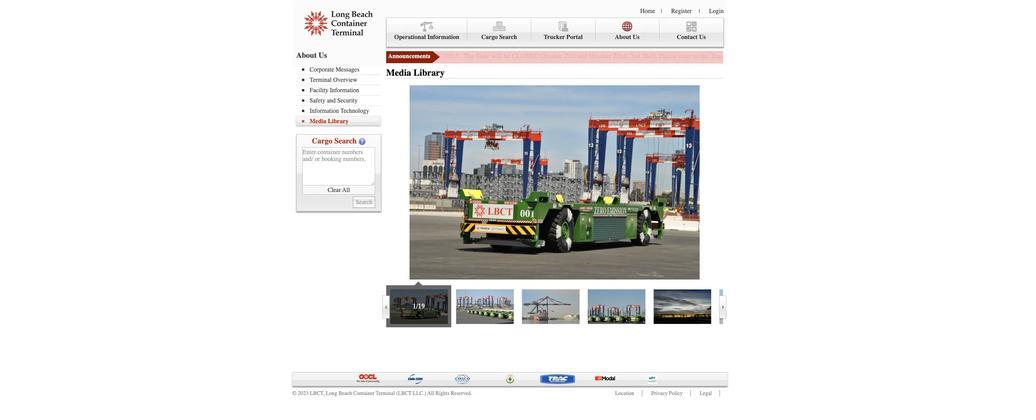 Task type: describe. For each thing, give the bounding box(es) containing it.
safety
[[310, 97, 325, 104]]

0 horizontal spatial cargo
[[312, 137, 332, 145]]

us for contact us link
[[699, 34, 706, 41]]

menu bar containing corporate messages
[[296, 65, 384, 127]]

0 vertical spatial library
[[414, 67, 445, 78]]

further
[[799, 52, 818, 60]]

2 gate from the left
[[728, 52, 741, 60]]

overview
[[333, 77, 357, 83]]

2023
[[298, 391, 309, 397]]

menu bar containing operational information
[[386, 18, 724, 47]]

llc.)
[[413, 391, 426, 397]]

1/19
[[413, 302, 425, 311]]

0 horizontal spatial search
[[334, 137, 357, 145]]

library inside corporate messages terminal overview facility information safety and security information technology media library
[[328, 118, 349, 125]]

cargo search inside menu bar
[[481, 34, 517, 41]]

0 vertical spatial media
[[386, 67, 411, 78]]

1 | from the left
[[661, 8, 662, 15]]

media library link
[[302, 118, 381, 125]]

gate
[[820, 52, 831, 60]]

security
[[337, 97, 358, 104]]

reserved.
[[451, 391, 472, 397]]

22nd,
[[613, 52, 629, 60]]

media inside corporate messages terminal overview facility information safety and security information technology media library
[[310, 118, 326, 125]]

2 for from the left
[[853, 52, 861, 60]]

2 the from the left
[[863, 52, 871, 60]]

clear all button
[[302, 186, 375, 195]]

0 horizontal spatial about
[[296, 51, 317, 60]]

portal
[[567, 34, 583, 41]]

us for about us link
[[633, 34, 640, 41]]

and inside corporate messages terminal overview facility information safety and security information technology media library
[[327, 97, 336, 104]]

operational information link
[[387, 20, 468, 42]]

2nd
[[630, 52, 641, 60]]

location
[[615, 391, 634, 397]]

rights
[[436, 391, 450, 397]]

login
[[709, 8, 724, 15]]

privacy policy
[[652, 391, 683, 397]]

lbct,
[[310, 391, 325, 397]]

beach
[[339, 391, 352, 397]]

(lbct
[[396, 391, 412, 397]]

legal
[[700, 391, 712, 397]]

2 | from the left
[[699, 8, 700, 15]]

safety and security link
[[302, 97, 381, 104]]

1 horizontal spatial terminal
[[376, 391, 395, 397]]

policy
[[669, 391, 683, 397]]

clear all
[[328, 187, 350, 194]]

information technology link
[[302, 108, 381, 114]]

announcements
[[388, 53, 430, 60]]

the
[[464, 52, 475, 60]]

all inside clear all button
[[342, 187, 350, 194]]

1 horizontal spatial and
[[578, 52, 588, 60]]

trucker portal
[[544, 34, 583, 41]]

operational information
[[394, 34, 460, 41]]

legal link
[[700, 391, 712, 397]]

shift.
[[643, 52, 658, 60]]

10/15 the gate will be closed october 21st and october 22nd, 2nd shift. please refer to the truck gate hours web page for further gate details for the week.
[[443, 52, 889, 60]]

terminal overview link
[[302, 77, 381, 83]]

2 october from the left
[[589, 52, 612, 60]]



Task type: locate. For each thing, give the bounding box(es) containing it.
and right safety
[[327, 97, 336, 104]]

cargo search up will
[[481, 34, 517, 41]]

messages
[[336, 66, 360, 73]]

home link
[[640, 8, 655, 15]]

media library
[[386, 67, 445, 78]]

|
[[661, 8, 662, 15], [699, 8, 700, 15]]

2 vertical spatial information
[[310, 108, 339, 114]]

| left the login
[[699, 8, 700, 15]]

home
[[640, 8, 655, 15]]

about us inside menu bar
[[615, 34, 640, 41]]

about up 22nd,
[[615, 34, 631, 41]]

0 horizontal spatial |
[[661, 8, 662, 15]]

1 horizontal spatial about
[[615, 34, 631, 41]]

0 horizontal spatial about us
[[296, 51, 327, 60]]

1 vertical spatial menu bar
[[296, 65, 384, 127]]

information inside operational information link
[[428, 34, 460, 41]]

all right clear
[[342, 187, 350, 194]]

© 2023 lbct, long beach container terminal (lbct llc.) all rights reserved.
[[293, 391, 472, 397]]

cargo search
[[481, 34, 517, 41], [312, 137, 357, 145]]

about us up the corporate
[[296, 51, 327, 60]]

login link
[[709, 8, 724, 15]]

0 horizontal spatial for
[[790, 52, 798, 60]]

1 horizontal spatial search
[[499, 34, 517, 41]]

truck
[[711, 52, 727, 60]]

all right llc.)
[[428, 391, 434, 397]]

0 horizontal spatial us
[[319, 51, 327, 60]]

privacy policy link
[[652, 391, 683, 397]]

library down information technology link
[[328, 118, 349, 125]]

1 horizontal spatial menu bar
[[386, 18, 724, 47]]

us up '2nd'
[[633, 34, 640, 41]]

information down overview
[[330, 87, 359, 94]]

1 vertical spatial search
[[334, 137, 357, 145]]

cargo search link
[[468, 20, 532, 42]]

corporate
[[310, 66, 334, 73]]

library down announcements
[[414, 67, 445, 78]]

0 vertical spatial about us
[[615, 34, 640, 41]]

search
[[499, 34, 517, 41], [334, 137, 357, 145]]

long
[[326, 391, 337, 397]]

1 horizontal spatial all
[[428, 391, 434, 397]]

1 vertical spatial library
[[328, 118, 349, 125]]

1 vertical spatial about us
[[296, 51, 327, 60]]

1 horizontal spatial the
[[863, 52, 871, 60]]

cargo search down media library link
[[312, 137, 357, 145]]

all
[[342, 187, 350, 194], [428, 391, 434, 397]]

0 vertical spatial search
[[499, 34, 517, 41]]

facility information link
[[302, 87, 381, 94]]

privacy
[[652, 391, 668, 397]]

cargo up will
[[481, 34, 498, 41]]

trucker portal link
[[532, 20, 596, 42]]

0 vertical spatial cargo search
[[481, 34, 517, 41]]

us inside about us link
[[633, 34, 640, 41]]

menu bar
[[386, 18, 724, 47], [296, 65, 384, 127]]

us
[[633, 34, 640, 41], [699, 34, 706, 41], [319, 51, 327, 60]]

0 vertical spatial menu bar
[[386, 18, 724, 47]]

week.
[[873, 52, 889, 60]]

october
[[541, 52, 563, 60], [589, 52, 612, 60]]

1 for from the left
[[790, 52, 798, 60]]

about us
[[615, 34, 640, 41], [296, 51, 327, 60]]

us up the corporate
[[319, 51, 327, 60]]

1 the from the left
[[701, 52, 709, 60]]

1 horizontal spatial for
[[853, 52, 861, 60]]

operational
[[394, 34, 426, 41]]

us right the contact
[[699, 34, 706, 41]]

about inside menu bar
[[615, 34, 631, 41]]

gate right 'the'
[[477, 52, 490, 60]]

search down media library link
[[334, 137, 357, 145]]

0 vertical spatial cargo
[[481, 34, 498, 41]]

cargo inside menu bar
[[481, 34, 498, 41]]

1 horizontal spatial gate
[[728, 52, 741, 60]]

0 horizontal spatial terminal
[[310, 77, 332, 83]]

will
[[491, 52, 502, 60]]

information up the 10/15
[[428, 34, 460, 41]]

0 horizontal spatial the
[[701, 52, 709, 60]]

1 horizontal spatial us
[[633, 34, 640, 41]]

october left 22nd,
[[589, 52, 612, 60]]

1 october from the left
[[541, 52, 563, 60]]

search inside menu bar
[[499, 34, 517, 41]]

1 gate from the left
[[477, 52, 490, 60]]

about us link
[[596, 20, 660, 42]]

register
[[671, 8, 692, 15]]

21st
[[564, 52, 576, 60]]

| right home
[[661, 8, 662, 15]]

about up the corporate
[[296, 51, 317, 60]]

1 vertical spatial about
[[296, 51, 317, 60]]

1 horizontal spatial cargo
[[481, 34, 498, 41]]

information
[[428, 34, 460, 41], [330, 87, 359, 94], [310, 108, 339, 114]]

trucker
[[544, 34, 565, 41]]

facility
[[310, 87, 328, 94]]

1 horizontal spatial about us
[[615, 34, 640, 41]]

register link
[[671, 8, 692, 15]]

information down safety
[[310, 108, 339, 114]]

media down safety
[[310, 118, 326, 125]]

0 horizontal spatial and
[[327, 97, 336, 104]]

contact us link
[[660, 20, 724, 42]]

and right 21st
[[578, 52, 588, 60]]

about us up 22nd,
[[615, 34, 640, 41]]

october left 21st
[[541, 52, 563, 60]]

Enter container numbers and/ or booking numbers.  text field
[[302, 147, 375, 186]]

please
[[659, 52, 677, 60]]

for right page
[[790, 52, 798, 60]]

gate
[[477, 52, 490, 60], [728, 52, 741, 60]]

1 vertical spatial media
[[310, 118, 326, 125]]

0 vertical spatial terminal
[[310, 77, 332, 83]]

library
[[414, 67, 445, 78], [328, 118, 349, 125]]

cargo
[[481, 34, 498, 41], [312, 137, 332, 145]]

be
[[504, 52, 510, 60]]

details
[[833, 52, 851, 60]]

0 horizontal spatial october
[[541, 52, 563, 60]]

about
[[615, 34, 631, 41], [296, 51, 317, 60]]

contact us
[[677, 34, 706, 41]]

web
[[762, 52, 773, 60]]

cargo down media library link
[[312, 137, 332, 145]]

0 horizontal spatial media
[[310, 118, 326, 125]]

refer
[[679, 52, 692, 60]]

for right details at top
[[853, 52, 861, 60]]

to
[[693, 52, 699, 60]]

container
[[353, 391, 375, 397]]

for
[[790, 52, 798, 60], [853, 52, 861, 60]]

10/15
[[443, 52, 459, 60]]

0 horizontal spatial library
[[328, 118, 349, 125]]

terminal inside corporate messages terminal overview facility information safety and security information technology media library
[[310, 77, 332, 83]]

0 horizontal spatial menu bar
[[296, 65, 384, 127]]

1 horizontal spatial |
[[699, 8, 700, 15]]

1 vertical spatial and
[[327, 97, 336, 104]]

1 horizontal spatial media
[[386, 67, 411, 78]]

1 horizontal spatial cargo search
[[481, 34, 517, 41]]

the left week.
[[863, 52, 871, 60]]

the
[[701, 52, 709, 60], [863, 52, 871, 60]]

1 horizontal spatial october
[[589, 52, 612, 60]]

terminal
[[310, 77, 332, 83], [376, 391, 395, 397]]

0 horizontal spatial cargo search
[[312, 137, 357, 145]]

and
[[578, 52, 588, 60], [327, 97, 336, 104]]

contact
[[677, 34, 698, 41]]

corporate messages terminal overview facility information safety and security information technology media library
[[310, 66, 369, 125]]

terminal left (lbct
[[376, 391, 395, 397]]

hours
[[743, 52, 760, 60]]

0 vertical spatial and
[[578, 52, 588, 60]]

us inside contact us link
[[699, 34, 706, 41]]

media
[[386, 67, 411, 78], [310, 118, 326, 125]]

1 vertical spatial information
[[330, 87, 359, 94]]

location link
[[615, 391, 634, 397]]

1 vertical spatial all
[[428, 391, 434, 397]]

0 vertical spatial about
[[615, 34, 631, 41]]

closed
[[512, 52, 539, 60]]

0 horizontal spatial gate
[[477, 52, 490, 60]]

1 vertical spatial cargo
[[312, 137, 332, 145]]

page
[[775, 52, 788, 60]]

None submit
[[353, 197, 375, 208]]

1 vertical spatial terminal
[[376, 391, 395, 397]]

technology
[[340, 108, 369, 114]]

the right to
[[701, 52, 709, 60]]

1 horizontal spatial library
[[414, 67, 445, 78]]

clear
[[328, 187, 341, 194]]

search up be on the top of page
[[499, 34, 517, 41]]

0 horizontal spatial all
[[342, 187, 350, 194]]

1 vertical spatial cargo search
[[312, 137, 357, 145]]

gate right truck in the right of the page
[[728, 52, 741, 60]]

corporate messages link
[[302, 66, 381, 73]]

terminal down the corporate
[[310, 77, 332, 83]]

media down announcements
[[386, 67, 411, 78]]

©
[[293, 391, 297, 397]]

0 vertical spatial all
[[342, 187, 350, 194]]

0 vertical spatial information
[[428, 34, 460, 41]]

2 horizontal spatial us
[[699, 34, 706, 41]]



Task type: vqa. For each thing, say whether or not it's contained in the screenshot.
the to the right
yes



